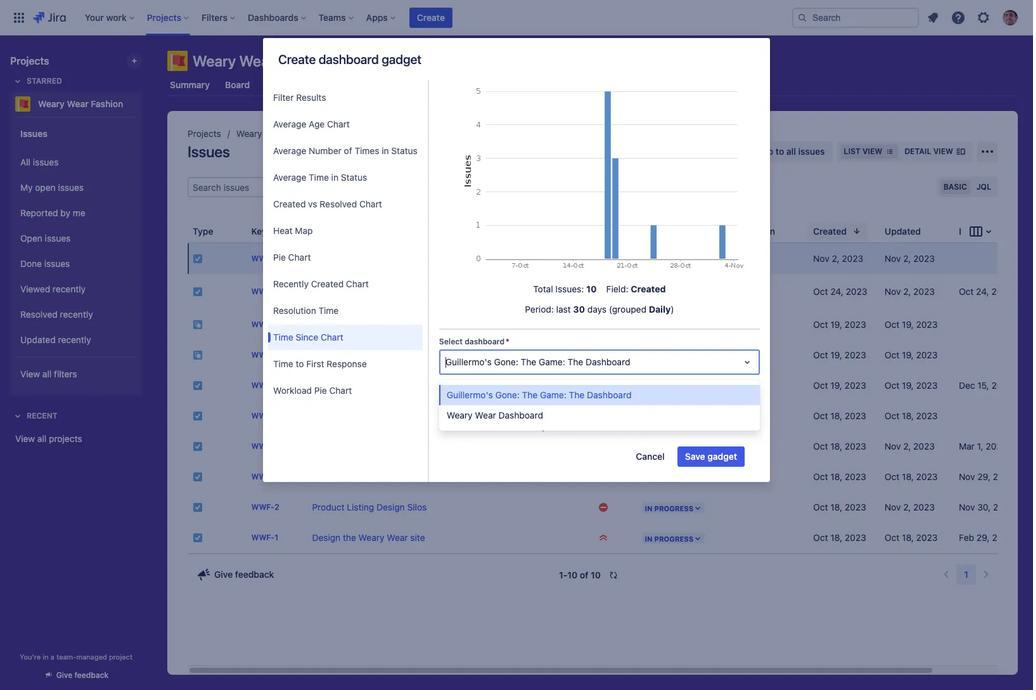 Task type: describe. For each thing, give the bounding box(es) containing it.
1 inside 1 button
[[965, 569, 969, 580]]

0 vertical spatial the
[[431, 253, 444, 264]]

issues for open issues
[[45, 233, 71, 243]]

days
[[588, 304, 607, 315]]

filter name *
[[439, 382, 486, 391]]

proposal
[[383, 253, 418, 264]]

jql
[[977, 182, 992, 192]]

wwf-11 link
[[251, 287, 282, 296]]

1 vertical spatial gone:
[[496, 389, 520, 400]]

29, for feb
[[977, 532, 990, 543]]

reported by me
[[20, 207, 85, 218]]

summary for summary 'link'
[[170, 79, 210, 90]]

sweater
[[312, 292, 346, 303]]

0 vertical spatial fashion
[[278, 52, 331, 70]]

2, for nov
[[904, 502, 912, 513]]

product for product listing design silos
[[312, 502, 345, 513]]

primary element
[[8, 0, 793, 35]]

brainstorm down the top
[[383, 319, 428, 330]]

go to all issues
[[762, 146, 825, 157]]

(grouped
[[609, 304, 647, 315]]

done issues
[[20, 258, 70, 269]]

list link
[[263, 74, 283, 96]]

time inside "button"
[[319, 305, 339, 316]]

updated button
[[880, 222, 942, 240]]

save for save gadget
[[686, 451, 706, 462]]

the down 30
[[568, 356, 584, 367]]

cancel
[[636, 451, 665, 462]]

0 vertical spatial all
[[787, 146, 797, 157]]

2 oct 24, 2023 from the left
[[960, 286, 1014, 297]]

pie inside pie chart button
[[273, 252, 286, 263]]

workload
[[273, 385, 312, 396]]

cancel button
[[629, 447, 673, 467]]

task image for make
[[193, 254, 203, 264]]

nov 2, 2023 for mar 1, 2024
[[885, 441, 936, 452]]

wear left site
[[387, 532, 408, 543]]

1 vertical spatial resolved
[[20, 309, 58, 319]]

0 vertical spatial guillermo's
[[446, 356, 492, 367]]

silos
[[408, 502, 427, 513]]

select
[[439, 337, 463, 346]]

times
[[355, 145, 380, 156]]

dashboard for *
[[465, 337, 505, 346]]

recently for updated recently
[[58, 334, 91, 345]]

wholesale
[[447, 253, 487, 264]]

total
[[534, 284, 554, 294]]

0 vertical spatial weary wear fashion
[[193, 52, 331, 70]]

go
[[437, 280, 448, 291]]

all
[[20, 156, 30, 167]]

wwf-11
[[251, 287, 282, 296]]

calendar link
[[293, 74, 336, 96]]

create for create
[[417, 12, 445, 23]]

managed
[[76, 653, 107, 661]]

wwf-6 link
[[251, 411, 280, 421]]

wear down workload pie chart button at the left bottom
[[341, 410, 362, 421]]

2 vertical spatial in
[[43, 653, 49, 661]]

average for average number of times in status
[[273, 145, 307, 156]]

to inside create a new athleisure top to go along with the turtleneck pillow sweater
[[427, 280, 435, 291]]

heat map
[[273, 225, 313, 236]]

wwf-1 link
[[251, 533, 279, 543]]

1 vertical spatial weary wear fashion
[[38, 98, 123, 109]]

save gadget button
[[678, 447, 745, 467]]

average number of times in status button
[[268, 138, 423, 164]]

view all projects link
[[10, 428, 142, 450]]

key
[[251, 225, 267, 236]]

new for filter
[[472, 422, 486, 432]]

Search field
[[793, 7, 920, 28]]

wear up list link
[[239, 52, 275, 70]]

wwf-12
[[251, 254, 283, 264]]

1 horizontal spatial give feedback button
[[189, 565, 282, 585]]

distributor
[[490, 253, 532, 264]]

updated for updated
[[885, 225, 922, 236]]

wwf-10 link
[[251, 320, 284, 329]]

0 vertical spatial game:
[[539, 356, 566, 367]]

tab list containing issues
[[160, 74, 1026, 96]]

average for average time in status
[[273, 172, 307, 183]]

detail
[[905, 147, 932, 156]]

3 task image from the top
[[193, 441, 203, 452]]

product brainstorm link
[[312, 380, 392, 391]]

summary button
[[307, 222, 373, 240]]

wear left 'age'
[[265, 128, 286, 139]]

row containing product listing design silos
[[188, 492, 1034, 523]]

issues down "all issues" link
[[58, 182, 84, 193]]

chart for average age chart
[[327, 119, 350, 129]]

2 vertical spatial fashion
[[288, 128, 320, 139]]

along
[[450, 280, 473, 291]]

create a new athleisure top to go along with the turtleneck pillow sweater link
[[312, 280, 580, 303]]

all issues link
[[15, 150, 137, 175]]

mar
[[960, 441, 975, 452]]

medium image for top apparel brainstorm
[[599, 350, 609, 360]]

resolved inside "button"
[[320, 199, 357, 209]]

0 vertical spatial dashboard
[[586, 356, 631, 367]]

filter for filter results
[[273, 92, 294, 103]]

based
[[507, 422, 529, 432]]

feb 29, 2024
[[960, 532, 1014, 543]]

weary down the filter name *
[[447, 410, 473, 421]]

list for list view
[[845, 147, 861, 156]]

sub task image for top
[[193, 350, 203, 360]]

wwf- for make a business proposal to the wholesale distributor
[[251, 254, 275, 264]]

wwf-9
[[251, 350, 280, 360]]

highest image for design the weary wear site
[[599, 533, 609, 543]]

1 oct 24, 2023 from the left
[[814, 286, 868, 297]]

to right go
[[776, 146, 785, 157]]

athleisure
[[368, 280, 409, 291]]

wear up "all issues" link
[[67, 98, 89, 109]]

0 vertical spatial guillermo's gone: the game: the dashboard
[[446, 356, 631, 367]]

list for list
[[265, 79, 280, 90]]

team-
[[57, 653, 76, 661]]

save filter button
[[710, 177, 767, 197]]

my open issues
[[20, 182, 84, 193]]

task image for weary wear palette additions
[[193, 411, 203, 421]]

project
[[109, 653, 133, 661]]

brainstorm accessories link
[[312, 471, 409, 482]]

10 inside row
[[275, 320, 284, 329]]

vs
[[308, 199, 318, 209]]

weary up board
[[193, 52, 236, 70]]

product listing design silos link
[[312, 502, 427, 513]]

task image for create
[[193, 287, 203, 297]]

brainstorm down bottoms apparel brainstorm on the left top of page
[[364, 350, 409, 360]]

row containing design the weary wear site
[[188, 523, 1034, 553]]

1 vertical spatial guillermo's gone: the game: the dashboard
[[447, 389, 632, 400]]

1 vertical spatial weary wear fashion link
[[236, 126, 320, 141]]

new for athleisure
[[349, 280, 366, 291]]

medium image
[[599, 411, 609, 421]]

wear up the create a new filter based on your search.
[[475, 410, 496, 421]]

open
[[20, 233, 42, 243]]

since
[[296, 332, 319, 343]]

highest image for product brainstorm
[[599, 381, 609, 391]]

1-
[[559, 570, 568, 580]]

bottoms apparel brainstorm link
[[312, 319, 428, 330]]

board link
[[223, 74, 253, 96]]

weary wear palette additions link
[[312, 410, 434, 421]]

pie inside workload pie chart button
[[314, 385, 327, 396]]

resolved recently
[[20, 309, 93, 319]]

average time in status button
[[268, 165, 423, 190]]

a left team- in the bottom of the page
[[51, 653, 55, 661]]

row containing create a new athleisure top to go along with the turtleneck pillow sweater
[[188, 274, 1034, 310]]

you're
[[20, 653, 41, 661]]

0 vertical spatial gone:
[[494, 356, 519, 367]]

design the weary wear site link
[[312, 532, 425, 543]]

apparel for bottoms
[[349, 319, 381, 330]]

0 horizontal spatial design
[[312, 532, 341, 543]]

2 vertical spatial issues
[[188, 143, 230, 160]]

nov 2, 2023 for nov 30, 2023
[[885, 502, 936, 513]]

weary down product listing design silos
[[359, 532, 385, 543]]

1-10 of 10
[[559, 570, 601, 580]]

name
[[461, 382, 481, 391]]

0 vertical spatial give
[[214, 569, 233, 580]]

average for average age chart
[[273, 119, 307, 129]]

low image
[[599, 254, 609, 264]]

the down period:
[[521, 356, 537, 367]]

recently for viewed recently
[[53, 283, 86, 294]]

0 horizontal spatial give
[[56, 670, 73, 680]]

wwf-2
[[251, 503, 280, 512]]

medium image for create a new athleisure top to go along with the turtleneck pillow sweater
[[599, 287, 609, 297]]

all issues
[[20, 156, 59, 167]]

apparel for top
[[330, 350, 362, 360]]

recently for resolved recently
[[60, 309, 93, 319]]

refresh image
[[609, 570, 619, 580]]

chart for recently created chart
[[346, 278, 369, 289]]

status inside "button"
[[392, 145, 418, 156]]

task image for product listing design silos
[[193, 502, 203, 513]]

make
[[312, 253, 334, 264]]

feb
[[960, 532, 975, 543]]

chart for time since chart
[[321, 332, 344, 343]]

results
[[296, 92, 326, 103]]

a for create a new athleisure top to go along with the turtleneck pillow sweater
[[342, 280, 347, 291]]

status inside button
[[643, 225, 670, 236]]

1 horizontal spatial feedback
[[235, 569, 274, 580]]

filters
[[54, 368, 77, 379]]

design the weary wear site
[[312, 532, 425, 543]]

reported by me link
[[15, 200, 137, 226]]

open image
[[740, 355, 755, 370]]

30
[[574, 304, 585, 315]]

recently
[[273, 278, 309, 289]]

field:
[[607, 284, 629, 294]]

resolution for resolution time
[[273, 305, 316, 316]]

0 horizontal spatial gadget
[[382, 52, 422, 67]]

weary down workload pie chart
[[312, 410, 338, 421]]

view for list view
[[863, 147, 883, 156]]

created inside recently created chart "button"
[[311, 278, 344, 289]]

p button
[[594, 222, 625, 240]]

in inside "button"
[[382, 145, 389, 156]]

2 vertical spatial the
[[343, 532, 356, 543]]

1 vertical spatial dashboard
[[587, 389, 632, 400]]

additions
[[395, 410, 434, 421]]

create a new filter based on your search.
[[439, 422, 587, 432]]

row containing bottoms apparel brainstorm
[[188, 310, 1034, 340]]

0 vertical spatial design
[[377, 502, 405, 513]]

summary link
[[167, 74, 212, 96]]

1 vertical spatial give feedback button
[[36, 665, 116, 686]]

view for view all projects
[[15, 433, 35, 444]]

age
[[309, 119, 325, 129]]

wwf-7 link
[[251, 381, 279, 390]]

1 inside row
[[275, 533, 279, 543]]

due date
[[960, 225, 997, 236]]

row containing oct 18, 2023
[[188, 431, 1034, 462]]

summary for summary button
[[312, 225, 352, 236]]

average number of times in status
[[273, 145, 418, 156]]



Task type: locate. For each thing, give the bounding box(es) containing it.
you're in a team-managed project
[[20, 653, 133, 661]]

* right name
[[482, 382, 486, 391]]

product
[[312, 380, 345, 391], [312, 502, 345, 513]]

row containing weary wear palette additions
[[188, 401, 1034, 431]]

1 vertical spatial 1
[[965, 569, 969, 580]]

highest image
[[599, 320, 609, 330]]

pie down time to first response
[[314, 385, 327, 396]]

19,
[[831, 319, 843, 330], [903, 319, 914, 330], [831, 350, 843, 360], [903, 350, 914, 360], [831, 380, 843, 391], [903, 380, 914, 391]]

average age chart button
[[268, 112, 423, 137]]

of for 10
[[580, 570, 589, 580]]

2 wwf- from the top
[[251, 287, 275, 296]]

collapse starred projects image
[[10, 74, 25, 89]]

medium high image
[[599, 502, 609, 513]]

issues inside group
[[20, 128, 47, 139]]

feedback down managed
[[75, 670, 109, 680]]

task image for brainstorm accessories
[[193, 472, 203, 482]]

0 vertical spatial of
[[344, 145, 352, 156]]

dashboard
[[319, 52, 379, 67], [465, 337, 505, 346]]

wwf-
[[251, 254, 275, 264], [251, 287, 275, 296], [251, 320, 275, 329], [251, 350, 275, 360], [251, 381, 275, 390], [251, 411, 275, 421], [251, 442, 275, 451], [251, 472, 275, 482], [251, 503, 275, 512], [251, 533, 275, 543]]

weary right "projects" link
[[236, 128, 262, 139]]

of right 1-
[[580, 570, 589, 580]]

1 vertical spatial product
[[312, 502, 345, 513]]

palette
[[364, 410, 393, 421]]

projects
[[49, 433, 82, 444]]

wwf-10
[[251, 320, 284, 329]]

resolution button
[[727, 222, 796, 240]]

2, for oct
[[904, 286, 912, 297]]

recently down resolved recently link
[[58, 334, 91, 345]]

task image
[[193, 254, 203, 264], [193, 287, 203, 297], [193, 441, 203, 452]]

updated inside button
[[885, 225, 922, 236]]

chart for workload pie chart
[[330, 385, 352, 396]]

my
[[20, 182, 33, 193]]

issues for done issues
[[44, 258, 70, 269]]

give feedback down wwf-1 link
[[214, 569, 274, 580]]

the down listing
[[343, 532, 356, 543]]

5 task image from the top
[[193, 533, 203, 543]]

Search issues text field
[[189, 178, 288, 196]]

first
[[307, 358, 324, 369]]

filter inside button
[[740, 181, 760, 192]]

0 horizontal spatial new
[[349, 280, 366, 291]]

2 group from the top
[[15, 146, 137, 356]]

game: up 'your'
[[540, 389, 567, 400]]

the up on
[[522, 389, 538, 400]]

task image
[[193, 381, 203, 391], [193, 411, 203, 421], [193, 472, 203, 482], [193, 502, 203, 513], [193, 533, 203, 543]]

view left the filters
[[20, 368, 40, 379]]

2,
[[833, 253, 840, 264], [904, 253, 912, 264], [904, 286, 912, 297], [904, 441, 912, 452], [904, 502, 912, 513]]

6 wwf- from the top
[[251, 411, 275, 421]]

to right proposal
[[421, 253, 429, 264]]

date
[[979, 225, 997, 236]]

resolution inside resolution time "button"
[[273, 305, 316, 316]]

all right go
[[787, 146, 797, 157]]

2 medium image from the top
[[599, 350, 609, 360]]

2 product from the top
[[312, 502, 345, 513]]

resolved down viewed
[[20, 309, 58, 319]]

7 wwf- from the top
[[251, 442, 275, 451]]

by
[[60, 207, 70, 218]]

of for number
[[344, 145, 352, 156]]

2 horizontal spatial status
[[643, 225, 670, 236]]

summary down created vs resolved chart
[[312, 225, 352, 236]]

2, for mar
[[904, 441, 912, 452]]

chart inside "button"
[[360, 199, 382, 209]]

1 vertical spatial game:
[[540, 389, 567, 400]]

1 vertical spatial save
[[686, 451, 706, 462]]

time up "9"
[[273, 332, 294, 343]]

give
[[214, 569, 233, 580], [56, 670, 73, 680]]

of left times
[[344, 145, 352, 156]]

1 horizontal spatial dashboard
[[465, 337, 505, 346]]

29, right the feb
[[977, 532, 990, 543]]

tab list
[[160, 74, 1026, 96]]

resolution for resolution
[[732, 225, 776, 236]]

0 horizontal spatial feedback
[[75, 670, 109, 680]]

all left the filters
[[42, 368, 52, 379]]

done
[[20, 258, 42, 269]]

0 horizontal spatial the
[[343, 532, 356, 543]]

wwf-1
[[251, 533, 279, 543]]

dashboard
[[586, 356, 631, 367], [587, 389, 632, 400], [499, 410, 544, 421]]

chart down "average time in status" button
[[360, 199, 382, 209]]

* for select dashboard *
[[506, 337, 510, 346]]

collapse recent projects image
[[10, 408, 25, 424]]

highest image up medium high image
[[599, 472, 609, 482]]

issues down reported by me
[[45, 233, 71, 243]]

create for create a new athleisure top to go along with the turtleneck pillow sweater
[[312, 280, 340, 291]]

created left the vs
[[273, 199, 306, 209]]

oct 18, 2023
[[814, 410, 867, 421], [885, 410, 938, 421], [814, 441, 867, 452], [814, 471, 867, 482], [885, 471, 938, 482], [814, 502, 867, 513], [814, 532, 867, 543], [885, 532, 938, 543]]

group containing all issues
[[15, 146, 137, 356]]

sorted in descending order image
[[852, 226, 863, 236]]

1 vertical spatial filter
[[489, 422, 505, 432]]

1 vertical spatial dashboard
[[465, 337, 505, 346]]

wwf-2 link
[[251, 503, 280, 512]]

1 vertical spatial 29,
[[977, 532, 990, 543]]

new
[[349, 280, 366, 291], [472, 422, 486, 432]]

filter down weary wear dashboard
[[489, 422, 505, 432]]

filter for filter name *
[[439, 382, 459, 391]]

1 highest image from the top
[[599, 381, 609, 391]]

resolution time button
[[268, 298, 423, 324]]

issues up viewed recently
[[44, 258, 70, 269]]

0 vertical spatial 29,
[[978, 471, 991, 482]]

0 horizontal spatial of
[[344, 145, 352, 156]]

product for product brainstorm
[[312, 380, 345, 391]]

resolution inside 'resolution' button
[[732, 225, 776, 236]]

top
[[411, 280, 424, 291]]

pie chart
[[273, 252, 311, 263]]

weary wear fashion link down starred at left top
[[10, 91, 137, 117]]

of
[[344, 145, 352, 156], [580, 570, 589, 580]]

0 vertical spatial 2024
[[987, 441, 1008, 452]]

list inside tab list
[[265, 79, 280, 90]]

0 horizontal spatial status
[[341, 172, 367, 183]]

1 vertical spatial sub task image
[[193, 350, 203, 360]]

your
[[542, 422, 558, 432]]

row containing top apparel brainstorm
[[188, 340, 1034, 370]]

2 average from the top
[[273, 145, 307, 156]]

status inside button
[[341, 172, 367, 183]]

chart right 'age'
[[327, 119, 350, 129]]

1 vertical spatial pie
[[314, 385, 327, 396]]

chart inside "button"
[[346, 278, 369, 289]]

updated for updated recently
[[20, 334, 56, 345]]

search.
[[560, 422, 587, 432]]

2 sub task image from the top
[[193, 350, 203, 360]]

1 vertical spatial highest image
[[599, 472, 609, 482]]

created vs resolved chart
[[273, 199, 382, 209]]

7 row from the top
[[188, 431, 1034, 462]]

0 vertical spatial projects
[[10, 55, 49, 67]]

1 24, from the left
[[831, 286, 844, 297]]

give feedback for the right give feedback button
[[214, 569, 274, 580]]

dashboard up medium image
[[587, 389, 632, 400]]

0 vertical spatial save
[[717, 181, 738, 192]]

summary inside button
[[312, 225, 352, 236]]

product down time to first response
[[312, 380, 345, 391]]

recently
[[53, 283, 86, 294], [60, 309, 93, 319], [58, 334, 91, 345]]

0 vertical spatial new
[[349, 280, 366, 291]]

wwf- for design the weary wear site
[[251, 533, 275, 543]]

8 wwf- from the top
[[251, 472, 275, 482]]

dashboard for gadget
[[319, 52, 379, 67]]

new inside create a new athleisure top to go along with the turtleneck pillow sweater
[[349, 280, 366, 291]]

1 vertical spatial task image
[[193, 287, 203, 297]]

1 down the feb
[[965, 569, 969, 580]]

pie down heat
[[273, 252, 286, 263]]

created inside created vs resolved chart "button"
[[273, 199, 306, 209]]

status right p button
[[643, 225, 670, 236]]

brainstorm up weary wear palette additions
[[347, 380, 392, 391]]

all for projects
[[37, 433, 46, 444]]

wwf- down wwf-7 link on the bottom left
[[251, 411, 275, 421]]

time inside button
[[309, 172, 329, 183]]

lowest image
[[599, 441, 609, 452]]

accessories
[[360, 471, 409, 482]]

2 task image from the top
[[193, 287, 203, 297]]

jira image
[[33, 10, 66, 25], [33, 10, 66, 25]]

weary wear fashion down starred at left top
[[38, 98, 123, 109]]

1 vertical spatial updated
[[20, 334, 56, 345]]

chart right 12
[[288, 252, 311, 263]]

1 horizontal spatial view
[[934, 147, 954, 156]]

all for filters
[[42, 368, 52, 379]]

3
[[275, 472, 280, 482]]

create
[[417, 12, 445, 23], [278, 52, 316, 67], [312, 280, 340, 291], [439, 422, 463, 432]]

the inside create a new athleisure top to go along with the turtleneck pillow sweater
[[495, 280, 508, 291]]

6 row from the top
[[188, 401, 1034, 431]]

create for create a new filter based on your search.
[[439, 422, 463, 432]]

1 vertical spatial view
[[15, 433, 35, 444]]

wwf- for product brainstorm
[[251, 381, 275, 390]]

weary wear palette additions
[[312, 410, 434, 421]]

2 vertical spatial average
[[273, 172, 307, 183]]

1 vertical spatial recently
[[60, 309, 93, 319]]

create inside button
[[417, 12, 445, 23]]

wwf- up wwf-6 "link"
[[251, 381, 275, 390]]

row containing product brainstorm
[[188, 370, 1034, 401]]

created left sorted in descending order image
[[814, 225, 847, 236]]

wwf- up wwf-9 link
[[251, 320, 275, 329]]

recently created chart button
[[268, 271, 423, 297]]

3 task image from the top
[[193, 472, 203, 482]]

1 horizontal spatial resolution
[[732, 225, 776, 236]]

wwf- for product listing design silos
[[251, 503, 275, 512]]

average inside average age chart button
[[273, 119, 307, 129]]

response
[[327, 358, 367, 369]]

1 vertical spatial filter
[[439, 382, 459, 391]]

make a business proposal to the wholesale distributor
[[312, 253, 532, 264]]

time up the vs
[[309, 172, 329, 183]]

0 vertical spatial filter
[[740, 181, 760, 192]]

basic
[[944, 182, 968, 192]]

row containing brainstorm accessories
[[188, 462, 1034, 492]]

0 horizontal spatial summary
[[170, 79, 210, 90]]

row containing make a business proposal to the wholesale distributor
[[188, 244, 1034, 274]]

0 horizontal spatial projects
[[10, 55, 49, 67]]

view for view all filters
[[20, 368, 40, 379]]

guillermo's gone: the game: the dashboard down period:
[[446, 356, 631, 367]]

0 vertical spatial give feedback button
[[189, 565, 282, 585]]

medium image up period: last 30 days (grouped daily )
[[599, 287, 609, 297]]

1 wwf- from the top
[[251, 254, 275, 264]]

bottoms apparel brainstorm
[[312, 319, 428, 330]]

medium image
[[599, 287, 609, 297], [599, 350, 609, 360]]

wwf- for top apparel brainstorm
[[251, 350, 275, 360]]

1 vertical spatial average
[[273, 145, 307, 156]]

dashboard up filter results button in the left top of the page
[[319, 52, 379, 67]]

save right cancel
[[686, 451, 706, 462]]

summary
[[170, 79, 210, 90], [312, 225, 352, 236]]

9 row from the top
[[188, 492, 1034, 523]]

wwf- for bottoms apparel brainstorm
[[251, 320, 275, 329]]

0 horizontal spatial weary wear fashion link
[[10, 91, 137, 117]]

1 row from the top
[[188, 244, 1034, 274]]

key button
[[246, 222, 287, 240]]

weary wear fashion up list link
[[193, 52, 331, 70]]

weary down starred at left top
[[38, 98, 65, 109]]

None text field
[[446, 356, 448, 369]]

2 vertical spatial weary wear fashion
[[236, 128, 320, 139]]

1 vertical spatial design
[[312, 532, 341, 543]]

time since chart button
[[268, 325, 423, 350]]

1 vertical spatial new
[[472, 422, 486, 432]]

1 vertical spatial all
[[42, 368, 52, 379]]

1 vertical spatial *
[[482, 382, 486, 391]]

10 row from the top
[[188, 523, 1034, 553]]

my open issues link
[[15, 175, 137, 200]]

10 wwf- from the top
[[251, 533, 275, 543]]

view for detail view
[[934, 147, 954, 156]]

group containing issues
[[15, 117, 137, 395]]

5 wwf- from the top
[[251, 381, 275, 390]]

the up search.
[[569, 389, 585, 400]]

view all projects
[[15, 433, 82, 444]]

wwf- down wwf-2
[[251, 533, 275, 543]]

task image for design the weary wear site
[[193, 533, 203, 543]]

due
[[960, 225, 976, 236]]

status button
[[638, 222, 690, 240]]

all
[[787, 146, 797, 157], [42, 368, 52, 379], [37, 433, 46, 444]]

game: down last
[[539, 356, 566, 367]]

chart
[[327, 119, 350, 129], [360, 199, 382, 209], [288, 252, 311, 263], [346, 278, 369, 289], [321, 332, 344, 343], [330, 385, 352, 396]]

sub task image
[[193, 320, 203, 330], [193, 350, 203, 360]]

oct 24, 2023 down created button in the right top of the page
[[814, 286, 868, 297]]

new down weary wear dashboard
[[472, 422, 486, 432]]

list up filter results at top left
[[265, 79, 280, 90]]

task image for product brainstorm
[[193, 381, 203, 391]]

with
[[475, 280, 492, 291]]

guillermo's up weary wear dashboard
[[447, 389, 493, 400]]

0 horizontal spatial *
[[482, 382, 486, 391]]

issues inside tab list
[[482, 79, 509, 90]]

2 vertical spatial all
[[37, 433, 46, 444]]

filter inside button
[[273, 92, 294, 103]]

1 horizontal spatial of
[[580, 570, 589, 580]]

search image
[[798, 12, 808, 23]]

gadget inside button
[[708, 451, 738, 462]]

None field
[[441, 396, 759, 419]]

p
[[599, 225, 605, 236]]

1 medium image from the top
[[599, 287, 609, 297]]

wwf-12 link
[[251, 254, 283, 264]]

0 vertical spatial resolution
[[732, 225, 776, 236]]

1 task image from the top
[[193, 254, 203, 264]]

3 row from the top
[[188, 310, 1034, 340]]

wwf- for brainstorm accessories
[[251, 472, 275, 482]]

8 row from the top
[[188, 462, 1034, 492]]

create banner
[[0, 0, 1034, 36]]

guillermo's
[[446, 356, 492, 367], [447, 389, 493, 400]]

29, up 30, in the bottom of the page
[[978, 471, 991, 482]]

sub task image for bottoms
[[193, 320, 203, 330]]

recently down viewed recently link
[[60, 309, 93, 319]]

2 vertical spatial highest image
[[599, 533, 609, 543]]

time inside button
[[273, 332, 294, 343]]

dashboard right select
[[465, 337, 505, 346]]

0 horizontal spatial view
[[863, 147, 883, 156]]

wwf- for create a new athleisure top to go along with the turtleneck pillow sweater
[[251, 287, 275, 296]]

filter left name
[[439, 382, 459, 391]]

medium image down highest icon on the right
[[599, 350, 609, 360]]

2 view from the left
[[934, 147, 954, 156]]

4 task image from the top
[[193, 502, 203, 513]]

0 vertical spatial weary wear fashion link
[[10, 91, 137, 117]]

open export issues dropdown image
[[734, 144, 749, 159]]

1 vertical spatial issues
[[20, 128, 47, 139]]

1 horizontal spatial give feedback
[[214, 569, 274, 580]]

1 product from the top
[[312, 380, 345, 391]]

go to all issues link
[[755, 141, 833, 162]]

create inside create a new athleisure top to go along with the turtleneck pillow sweater
[[312, 280, 340, 291]]

issues for all issues
[[33, 156, 59, 167]]

design down product listing design silos link
[[312, 532, 341, 543]]

status down "average number of times in status" "button"
[[341, 172, 367, 183]]

2024 for mar 1, 2024
[[987, 441, 1008, 452]]

save for save filter
[[717, 181, 738, 192]]

time since chart
[[273, 332, 344, 343]]

1 horizontal spatial in
[[332, 172, 339, 183]]

pie
[[273, 252, 286, 263], [314, 385, 327, 396]]

wwf-5
[[251, 442, 280, 451]]

0 vertical spatial view
[[20, 368, 40, 379]]

0 horizontal spatial list
[[265, 79, 280, 90]]

type
[[193, 225, 213, 236]]

2 vertical spatial dashboard
[[499, 410, 544, 421]]

1 horizontal spatial projects
[[188, 128, 221, 139]]

updated down "resolved recently"
[[20, 334, 56, 345]]

give feedback button down wwf-1 link
[[189, 565, 282, 585]]

to
[[776, 146, 785, 157], [421, 253, 429, 264], [427, 280, 435, 291], [296, 358, 304, 369]]

filter results button
[[268, 85, 423, 110]]

2 horizontal spatial the
[[495, 280, 508, 291]]

time inside 'button'
[[273, 358, 294, 369]]

1 vertical spatial list
[[845, 147, 861, 156]]

issues right go
[[799, 146, 825, 157]]

view all filters link
[[15, 362, 137, 387]]

1 horizontal spatial updated
[[885, 225, 922, 236]]

gone:
[[494, 356, 519, 367], [496, 389, 520, 400]]

1 view from the left
[[863, 147, 883, 156]]

average inside "average time in status" button
[[273, 172, 307, 183]]

1 vertical spatial guillermo's
[[447, 389, 493, 400]]

1 horizontal spatial oct 24, 2023
[[960, 286, 1014, 297]]

average inside "average number of times in status" "button"
[[273, 145, 307, 156]]

to left "first"
[[296, 358, 304, 369]]

updated inside group
[[20, 334, 56, 345]]

give feedback for the bottommost give feedback button
[[56, 670, 109, 680]]

0 vertical spatial *
[[506, 337, 510, 346]]

list view
[[845, 147, 883, 156]]

view down collapse recent projects image
[[15, 433, 35, 444]]

5 row from the top
[[188, 370, 1034, 401]]

product brainstorm
[[312, 380, 392, 391]]

highest image for brainstorm accessories
[[599, 472, 609, 482]]

filter down open export issues dropdown image
[[740, 181, 760, 192]]

24, down the due date button
[[977, 286, 990, 297]]

the
[[431, 253, 444, 264], [495, 280, 508, 291], [343, 532, 356, 543]]

time to first response button
[[268, 351, 423, 377]]

create button
[[410, 7, 453, 28]]

3 highest image from the top
[[599, 533, 609, 543]]

1 vertical spatial in
[[332, 172, 339, 183]]

1 vertical spatial projects
[[188, 128, 221, 139]]

a up sweater
[[342, 280, 347, 291]]

9 wwf- from the top
[[251, 503, 275, 512]]

1 vertical spatial fashion
[[91, 98, 123, 109]]

weary wear fashion link
[[10, 91, 137, 117], [236, 126, 320, 141]]

1 horizontal spatial filter
[[740, 181, 760, 192]]

create for create dashboard gadget
[[278, 52, 316, 67]]

0 horizontal spatial save
[[686, 451, 706, 462]]

filter
[[740, 181, 760, 192], [489, 422, 505, 432]]

undefined generated chart image image
[[456, 80, 744, 272]]

weary wear dashboard
[[447, 410, 544, 421]]

dashboard up based
[[499, 410, 544, 421]]

1 vertical spatial give
[[56, 670, 73, 680]]

2024 for feb 29, 2024
[[993, 532, 1014, 543]]

a for create a new filter based on your search.
[[465, 422, 470, 432]]

pillow
[[556, 280, 580, 291]]

1 task image from the top
[[193, 381, 203, 391]]

0 vertical spatial average
[[273, 119, 307, 129]]

weary wear fashion
[[193, 52, 331, 70], [38, 98, 123, 109], [236, 128, 320, 139]]

in right times
[[382, 145, 389, 156]]

* for filter name *
[[482, 382, 486, 391]]

save filter
[[717, 181, 760, 192]]

in inside button
[[332, 172, 339, 183]]

2 vertical spatial task image
[[193, 441, 203, 452]]

2 row from the top
[[188, 274, 1034, 310]]

0 vertical spatial highest image
[[599, 381, 609, 391]]

wwf- for weary wear palette additions
[[251, 411, 275, 421]]

1 average from the top
[[273, 119, 307, 129]]

a for make a business proposal to the wholesale distributor
[[337, 253, 342, 264]]

save
[[717, 181, 738, 192], [686, 451, 706, 462]]

workload pie chart button
[[268, 378, 423, 403]]

2 task image from the top
[[193, 411, 203, 421]]

highest image
[[599, 381, 609, 391], [599, 472, 609, 482], [599, 533, 609, 543]]

3 average from the top
[[273, 172, 307, 183]]

* right select
[[506, 337, 510, 346]]

0 vertical spatial issues
[[482, 79, 509, 90]]

created inside created button
[[814, 225, 847, 236]]

1 down "2"
[[275, 533, 279, 543]]

1 horizontal spatial resolved
[[320, 199, 357, 209]]

2 horizontal spatial issues
[[482, 79, 509, 90]]

2024 down nov 30, 2023 at the right bottom of the page
[[993, 532, 1014, 543]]

time down sweater
[[319, 305, 339, 316]]

0 vertical spatial task image
[[193, 254, 203, 264]]

recently down done issues link
[[53, 283, 86, 294]]

0 vertical spatial pie
[[273, 252, 286, 263]]

29, for nov
[[978, 471, 991, 482]]

1 sub task image from the top
[[193, 320, 203, 330]]

viewed
[[20, 283, 50, 294]]

0 horizontal spatial filter
[[273, 92, 294, 103]]

updated right sorted in descending order image
[[885, 225, 922, 236]]

of inside "button"
[[344, 145, 352, 156]]

to inside 'button'
[[296, 358, 304, 369]]

created up "daily"
[[631, 284, 666, 294]]

0 horizontal spatial issues
[[20, 128, 47, 139]]

guillermo's gone: the game: the dashboard
[[446, 356, 631, 367], [447, 389, 632, 400]]

0 horizontal spatial filter
[[489, 422, 505, 432]]

projects
[[10, 55, 49, 67], [188, 128, 221, 139]]

wwf- up wwf-2
[[251, 472, 275, 482]]

created up sweater
[[311, 278, 344, 289]]

2 24, from the left
[[977, 286, 990, 297]]

nov 2, 2023 for oct 24, 2023
[[885, 286, 936, 297]]

1 horizontal spatial pie
[[314, 385, 327, 396]]

viewed recently
[[20, 283, 86, 294]]

view left detail
[[863, 147, 883, 156]]

resolution time
[[273, 305, 339, 316]]

4 wwf- from the top
[[251, 350, 275, 360]]

2 highest image from the top
[[599, 472, 609, 482]]

0 vertical spatial summary
[[170, 79, 210, 90]]

1 vertical spatial feedback
[[75, 670, 109, 680]]

row
[[188, 244, 1034, 274], [188, 274, 1034, 310], [188, 310, 1034, 340], [188, 340, 1034, 370], [188, 370, 1034, 401], [188, 401, 1034, 431], [188, 431, 1034, 462], [188, 462, 1034, 492], [188, 492, 1034, 523], [188, 523, 1034, 553]]

highest image up medium image
[[599, 381, 609, 391]]

0 vertical spatial medium image
[[599, 287, 609, 297]]

summary inside 'link'
[[170, 79, 210, 90]]

product listing design silos
[[312, 502, 427, 513]]

4 row from the top
[[188, 340, 1034, 370]]

issues element
[[188, 220, 1034, 553]]

list right go to all issues
[[845, 147, 861, 156]]

0 vertical spatial give feedback
[[214, 569, 274, 580]]

give feedback button down you're in a team-managed project
[[36, 665, 116, 686]]

group
[[15, 117, 137, 395], [15, 146, 137, 356]]

feedback
[[235, 569, 274, 580], [75, 670, 109, 680]]

view right detail
[[934, 147, 954, 156]]

the right with
[[495, 280, 508, 291]]

brainstorm up listing
[[312, 471, 357, 482]]

1 group from the top
[[15, 117, 137, 395]]

dashboard down highest icon on the right
[[586, 356, 631, 367]]

0 horizontal spatial 1
[[275, 533, 279, 543]]

the up go
[[431, 253, 444, 264]]

pie chart button
[[268, 245, 423, 270]]

a inside create a new athleisure top to go along with the turtleneck pillow sweater
[[342, 280, 347, 291]]

status right times
[[392, 145, 418, 156]]

3 wwf- from the top
[[251, 320, 275, 329]]

0 vertical spatial in
[[382, 145, 389, 156]]

wwf- down wwf-12 on the top
[[251, 287, 275, 296]]



Task type: vqa. For each thing, say whether or not it's contained in the screenshot.


